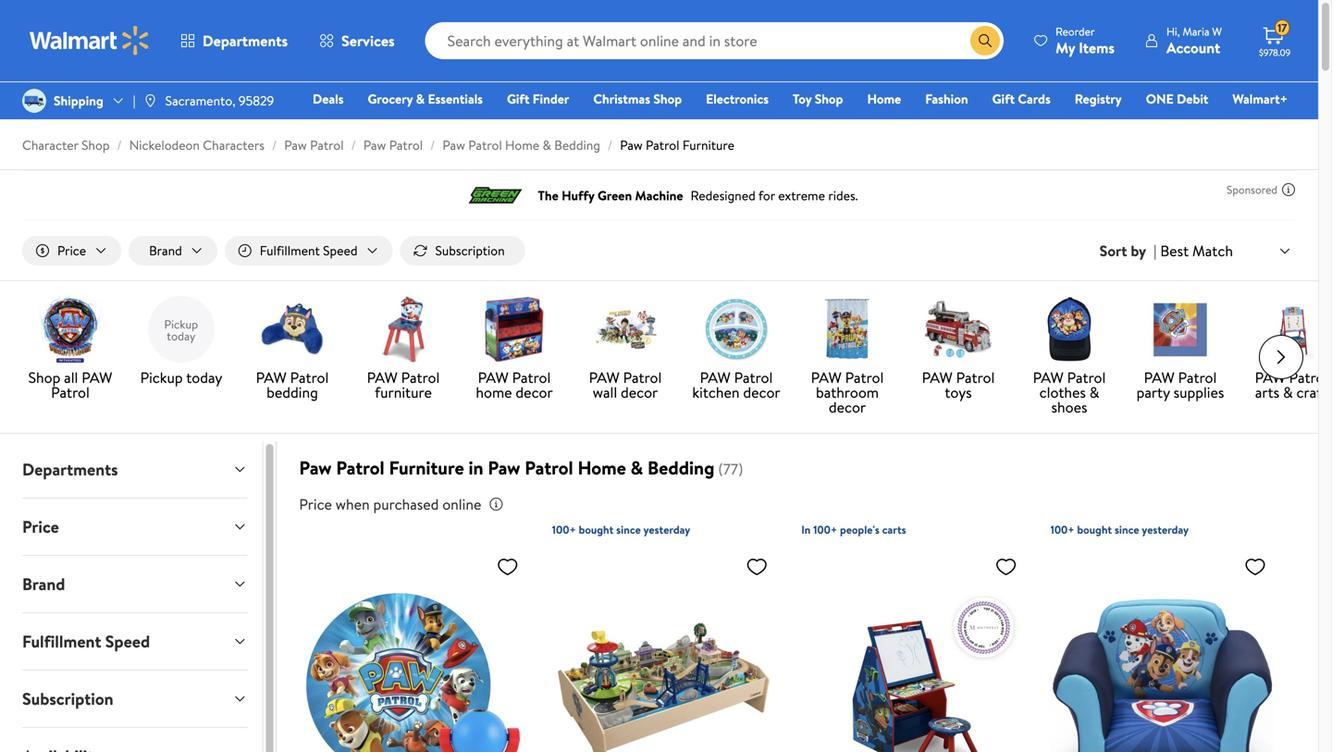 Task type: locate. For each thing, give the bounding box(es) containing it.
fulfillment speed up paw patrol bedding image
[[260, 241, 358, 260]]

paw patrol bedding image
[[259, 296, 326, 363]]

0 vertical spatial departments
[[203, 31, 288, 51]]

nick jr. paw patrol deluxe kids art table, easel, desk, stool & toy organizer by delta children, greenguard gold certified image
[[801, 548, 1025, 752]]

0 horizontal spatial since
[[616, 522, 641, 538]]

0 horizontal spatial subscription
[[22, 687, 113, 711]]

0 vertical spatial price
[[57, 241, 86, 260]]

paw inside paw patrol wall decor
[[589, 367, 620, 388]]

patrol inside the paw patrol home decor
[[512, 367, 551, 388]]

2 paw patrol link from the left
[[363, 136, 423, 154]]

pickup today
[[140, 367, 222, 388]]

patrol inside paw patrol furniture
[[401, 367, 440, 388]]

patrol right arts
[[1289, 367, 1328, 388]]

shop right toy
[[815, 90, 843, 108]]

0 horizontal spatial 100+ bought since yesterday
[[552, 522, 690, 538]]

1 horizontal spatial |
[[1154, 241, 1157, 261]]

yesterday
[[644, 522, 690, 538], [1142, 522, 1189, 538]]

carts
[[882, 522, 906, 538]]

2 vertical spatial price
[[22, 515, 59, 539]]

patrol down paw patrol image
[[51, 382, 90, 403]]

registry
[[1075, 90, 1122, 108]]

paw for paw patrol furniture
[[367, 367, 398, 388]]

fulfillment speed button
[[225, 236, 393, 266], [7, 613, 262, 670]]

0 vertical spatial speed
[[323, 241, 358, 260]]

departments down shop all paw patrol
[[22, 458, 118, 481]]

fulfillment speed button down brand tab
[[7, 613, 262, 670]]

price button up paw patrol image
[[22, 236, 121, 266]]

departments button
[[165, 19, 304, 63]]

0 horizontal spatial brand
[[22, 573, 65, 596]]

shop for christmas
[[653, 90, 682, 108]]

paw inside the paw patrol home decor
[[478, 367, 509, 388]]

1 horizontal spatial speed
[[323, 241, 358, 260]]

 image left 'shipping'
[[22, 89, 46, 113]]

departments inside dropdown button
[[22, 458, 118, 481]]

5 / from the left
[[608, 136, 613, 154]]

1 vertical spatial price button
[[7, 499, 262, 555]]

paw right the all
[[82, 367, 112, 388]]

paw for paw patrol clothes & shoes
[[1033, 367, 1064, 388]]

price button
[[22, 236, 121, 266], [7, 499, 262, 555]]

brand for bottommost brand dropdown button
[[22, 573, 65, 596]]

add to favorites list, nickelodeon paw patrol projectable night light, plug in, light sensing, 30604 image
[[497, 555, 519, 578]]

speed inside tab
[[105, 630, 150, 653]]

paw inside paw patrol party supplies
[[1144, 367, 1175, 388]]

registry link
[[1066, 89, 1130, 109]]

add to favorites list, nick jr. paw patrol deluxe kids art table, easel, desk, stool & toy organizer by delta children, greenguard gold certified image
[[995, 555, 1017, 578]]

& right shoes
[[1090, 382, 1099, 403]]

1 horizontal spatial brand
[[149, 241, 182, 260]]

1 horizontal spatial paw patrol link
[[363, 136, 423, 154]]

paw patrol home & bedding link
[[443, 136, 600, 154]]

paw patrol bedding link
[[244, 296, 340, 403]]

paw patrol bedding
[[256, 367, 329, 403]]

gift left finder
[[507, 90, 530, 108]]

1 horizontal spatial fulfillment
[[260, 241, 320, 260]]

patrol inside paw patrol bathroom decor
[[845, 367, 884, 388]]

toy shop link
[[785, 89, 852, 109]]

add to favorites list, nick jr. paw patrol toddler armchair with plastic frame, blue image
[[1244, 555, 1267, 578]]

grocery & essentials
[[368, 90, 483, 108]]

since for nick jr. paw patrol toddler armchair with plastic frame, blue image
[[1115, 522, 1139, 538]]

8 paw from the left
[[922, 367, 953, 388]]

departments
[[203, 31, 288, 51], [22, 458, 118, 481]]

patrol right the party
[[1178, 367, 1217, 388]]

paw inside the paw patrol bedding
[[256, 367, 287, 388]]

1 paw patrol link from the left
[[284, 136, 344, 154]]

patrol down paw patrol kitchen decor image
[[734, 367, 773, 388]]

paw left craft on the bottom of the page
[[1255, 367, 1286, 388]]

paw down paw patrol furniture image on the top of page
[[367, 367, 398, 388]]

by
[[1131, 241, 1146, 261]]

3 paw from the left
[[367, 367, 398, 388]]

1 horizontal spatial 100+ bought since yesterday
[[1051, 522, 1189, 538]]

1 vertical spatial subscription
[[22, 687, 113, 711]]

1 gift from the left
[[507, 90, 530, 108]]

paw patrol toys image
[[925, 296, 992, 363]]

paw patrol wall decor image
[[592, 296, 659, 363]]

paw down deals link
[[284, 136, 307, 154]]

100+ bought since yesterday for nick jr. paw patrol toddler armchair with plastic frame, blue image
[[1051, 522, 1189, 538]]

best match button
[[1157, 239, 1296, 263]]

(77)
[[718, 459, 743, 479]]

0 vertical spatial subscription
[[435, 241, 505, 260]]

sacramento, 95829
[[165, 92, 274, 110]]

toy shop
[[793, 90, 843, 108]]

patrol down deals link
[[310, 136, 344, 154]]

0 vertical spatial fulfillment speed
[[260, 241, 358, 260]]

character shop link
[[22, 136, 110, 154]]

shop right christmas
[[653, 90, 682, 108]]

paw for paw patrol bedding
[[256, 367, 287, 388]]

bought
[[579, 522, 614, 538], [1077, 522, 1112, 538]]

& inside paw patrol arts & craft
[[1283, 382, 1293, 403]]

patrol inside paw patrol wall decor
[[623, 367, 662, 388]]

tab
[[7, 728, 262, 752]]

bathroom
[[816, 382, 879, 403]]

& inside grocery & essentials link
[[416, 90, 425, 108]]

shop
[[653, 90, 682, 108], [815, 90, 843, 108], [81, 136, 110, 154], [28, 367, 60, 388]]

add to favorites list, kidkraft paw patrol adventure bay wooden play table with 73 accessories image
[[746, 555, 768, 578]]

home down wall
[[578, 455, 626, 481]]

3 100+ from the left
[[1051, 522, 1075, 538]]

 image up nickelodeon
[[143, 93, 158, 108]]

patrol up when
[[336, 455, 385, 481]]

patrol inside paw patrol arts & craft
[[1289, 367, 1328, 388]]

paw patrol party supplies
[[1137, 367, 1224, 403]]

patrol up shoes
[[1067, 367, 1106, 388]]

9 paw from the left
[[1033, 367, 1064, 388]]

 image
[[22, 89, 46, 113], [143, 93, 158, 108]]

5 paw from the left
[[589, 367, 620, 388]]

0 vertical spatial price button
[[22, 236, 121, 266]]

home
[[867, 90, 901, 108], [505, 136, 540, 154], [578, 455, 626, 481]]

paw patrol party supplies image
[[1147, 296, 1214, 363]]

1 paw from the left
[[82, 367, 112, 388]]

2 horizontal spatial 100+
[[1051, 522, 1075, 538]]

0 vertical spatial home
[[867, 90, 901, 108]]

departments tab
[[7, 441, 262, 498]]

1 yesterday from the left
[[644, 522, 690, 538]]

paw patrol toys link
[[910, 296, 1007, 403]]

paw inside paw patrol furniture
[[367, 367, 398, 388]]

fulfillment speed inside sort and filter section element
[[260, 241, 358, 260]]

4 paw from the left
[[478, 367, 509, 388]]

paw inside paw patrol kitchen decor
[[700, 367, 731, 388]]

1 vertical spatial departments
[[22, 458, 118, 481]]

2 100+ bought since yesterday from the left
[[1051, 522, 1189, 538]]

decor for bathroom
[[829, 397, 866, 417]]

brand button up pickup today image
[[129, 236, 217, 266]]

patrol inside the paw patrol bedding
[[290, 367, 329, 388]]

my
[[1056, 37, 1075, 58]]

0 horizontal spatial gift
[[507, 90, 530, 108]]

furniture
[[375, 382, 432, 403]]

10 paw from the left
[[1144, 367, 1175, 388]]

1 100+ bought since yesterday from the left
[[552, 522, 690, 538]]

1 vertical spatial fulfillment speed
[[22, 630, 150, 653]]

6 paw from the left
[[700, 367, 731, 388]]

home left fashion
[[867, 90, 901, 108]]

home down "gift finder"
[[505, 136, 540, 154]]

speed
[[323, 241, 358, 260], [105, 630, 150, 653]]

paw down paw patrol toys image
[[922, 367, 953, 388]]

paw patrol home decor image
[[481, 296, 548, 363]]

gift left cards
[[992, 90, 1015, 108]]

fashion link
[[917, 89, 977, 109]]

paw patrol clothes & shoes
[[1033, 367, 1106, 417]]

paw patrol arts and crafts image
[[1258, 296, 1325, 363]]

deals
[[313, 90, 344, 108]]

price button down departments dropdown button at the left bottom
[[7, 499, 262, 555]]

brand button down price tab
[[7, 556, 262, 613]]

decor for kitchen
[[743, 382, 780, 403]]

paw patrol link down grocery
[[363, 136, 423, 154]]

fulfillment speed
[[260, 241, 358, 260], [22, 630, 150, 653]]

paw patrol home decor
[[476, 367, 553, 403]]

nickelodeon paw patrol projectable night light, plug in, light sensing, 30604 image
[[303, 548, 526, 752]]

subscription tab
[[7, 671, 262, 727]]

paw down paw patrol kitchen decor image
[[700, 367, 731, 388]]

paw patrol arts & craft link
[[1243, 296, 1332, 403]]

christmas shop link
[[585, 89, 690, 109]]

1 vertical spatial |
[[1154, 241, 1157, 261]]

0 horizontal spatial bedding
[[554, 136, 600, 154]]

0 horizontal spatial fulfillment
[[22, 630, 101, 653]]

1 vertical spatial fulfillment
[[22, 630, 101, 653]]

1 vertical spatial speed
[[105, 630, 150, 653]]

fulfillment speed inside fulfillment speed tab
[[22, 630, 150, 653]]

paw patrol furniture
[[367, 367, 440, 403]]

speed inside sort and filter section element
[[323, 241, 358, 260]]

nickelodeon characters link
[[129, 136, 265, 154]]

/ down grocery & essentials link
[[430, 136, 435, 154]]

cards
[[1018, 90, 1051, 108]]

/ right characters
[[272, 136, 277, 154]]

decor inside the paw patrol home decor
[[516, 382, 553, 403]]

/ left nickelodeon
[[117, 136, 122, 154]]

1 horizontal spatial  image
[[143, 93, 158, 108]]

match
[[1192, 240, 1233, 261]]

decor inside paw patrol kitchen decor
[[743, 382, 780, 403]]

paw down paw patrol home decor image at the left top of page
[[478, 367, 509, 388]]

patrol down paw patrol toys image
[[956, 367, 995, 388]]

departments up 95829
[[203, 31, 288, 51]]

1 vertical spatial furniture
[[389, 455, 464, 481]]

11 paw from the left
[[1255, 367, 1286, 388]]

best match
[[1160, 240, 1233, 261]]

1 horizontal spatial bought
[[1077, 522, 1112, 538]]

Search search field
[[425, 22, 1004, 59]]

paw down paw patrol bedding image
[[256, 367, 287, 388]]

gift
[[507, 90, 530, 108], [992, 90, 1015, 108]]

1 horizontal spatial since
[[1115, 522, 1139, 538]]

paw patrol clothes image
[[1036, 296, 1103, 363]]

decor down paw patrol bathroom decor image
[[829, 397, 866, 417]]

bedding down finder
[[554, 136, 600, 154]]

decor right home on the bottom left of page
[[516, 382, 553, 403]]

bedding
[[554, 136, 600, 154], [648, 455, 715, 481]]

| right by
[[1154, 241, 1157, 261]]

1 bought from the left
[[579, 522, 614, 538]]

2 since from the left
[[1115, 522, 1139, 538]]

shop all paw patrol
[[28, 367, 112, 403]]

sort by |
[[1100, 241, 1157, 261]]

furniture down electronics on the top right of page
[[683, 136, 735, 154]]

price when purchased online
[[299, 494, 481, 514]]

bedding left (77)
[[648, 455, 715, 481]]

patrol right wall
[[623, 367, 662, 388]]

paw down paw patrol bathroom decor image
[[811, 367, 842, 388]]

paw down paw patrol wall decor image
[[589, 367, 620, 388]]

patrol
[[310, 136, 344, 154], [389, 136, 423, 154], [468, 136, 502, 154], [646, 136, 680, 154], [290, 367, 329, 388], [401, 367, 440, 388], [512, 367, 551, 388], [623, 367, 662, 388], [734, 367, 773, 388], [845, 367, 884, 388], [956, 367, 995, 388], [1067, 367, 1106, 388], [1178, 367, 1217, 388], [1289, 367, 1328, 388], [51, 382, 90, 403], [336, 455, 385, 481], [525, 455, 573, 481]]

0 horizontal spatial 100+
[[552, 522, 576, 538]]

1 vertical spatial brand
[[22, 573, 65, 596]]

0 horizontal spatial bought
[[579, 522, 614, 538]]

paw patrol wall decor
[[589, 367, 662, 403]]

& right arts
[[1283, 382, 1293, 403]]

paw inside "paw patrol clothes & shoes"
[[1033, 367, 1064, 388]]

since
[[616, 522, 641, 538], [1115, 522, 1139, 538]]

paw patrol link
[[284, 136, 344, 154], [363, 136, 423, 154]]

1 horizontal spatial furniture
[[683, 136, 735, 154]]

brand inside brand tab
[[22, 573, 65, 596]]

1 horizontal spatial 100+
[[813, 522, 837, 538]]

shop right the character
[[81, 136, 110, 154]]

fulfillment inside sort and filter section element
[[260, 241, 320, 260]]

0 horizontal spatial paw patrol link
[[284, 136, 344, 154]]

& right grocery
[[416, 90, 425, 108]]

2 bought from the left
[[1077, 522, 1112, 538]]

fulfillment speed down brand tab
[[22, 630, 150, 653]]

0 vertical spatial brand
[[149, 241, 182, 260]]

0 vertical spatial bedding
[[554, 136, 600, 154]]

subscription
[[435, 241, 505, 260], [22, 687, 113, 711]]

shop inside shop all paw patrol
[[28, 367, 60, 388]]

brand tab
[[7, 556, 262, 613]]

paw patrol link down deals link
[[284, 136, 344, 154]]

items
[[1079, 37, 1115, 58]]

&
[[416, 90, 425, 108], [543, 136, 551, 154], [1090, 382, 1099, 403], [1283, 382, 1293, 403], [631, 455, 643, 481]]

subscription inside button
[[435, 241, 505, 260]]

price inside sort and filter section element
[[57, 241, 86, 260]]

paw down 'christmas shop' "link"
[[620, 136, 643, 154]]

2 gift from the left
[[992, 90, 1015, 108]]

2 horizontal spatial home
[[867, 90, 901, 108]]

speed up paw patrol bedding image
[[323, 241, 358, 260]]

shop all paw patrol link
[[22, 296, 118, 403]]

1 horizontal spatial fulfillment speed
[[260, 241, 358, 260]]

subscription up paw patrol home decor image at the left top of page
[[435, 241, 505, 260]]

0 vertical spatial |
[[133, 92, 136, 110]]

0 horizontal spatial fulfillment speed
[[22, 630, 150, 653]]

1 horizontal spatial home
[[578, 455, 626, 481]]

0 vertical spatial furniture
[[683, 136, 735, 154]]

decor right kitchen
[[743, 382, 780, 403]]

reorder
[[1056, 24, 1095, 39]]

kidkraft paw patrol adventure bay wooden play table with 73 accessories image
[[552, 548, 775, 752]]

paw patrol bathroom decor link
[[799, 296, 896, 418]]

decor inside paw patrol bathroom decor
[[829, 397, 866, 417]]

paw for paw patrol home decor
[[478, 367, 509, 388]]

speed down brand tab
[[105, 630, 150, 653]]

paw patrol image
[[37, 296, 104, 363]]

/ down deals link
[[351, 136, 356, 154]]

fulfillment speed button up paw patrol bedding image
[[225, 236, 393, 266]]

gift finder
[[507, 90, 569, 108]]

yesterday for add to favorites list, nick jr. paw patrol toddler armchair with plastic frame, blue image
[[1142, 522, 1189, 538]]

paw patrol furniture link
[[355, 296, 451, 403]]

patrol right home on the bottom left of page
[[512, 367, 551, 388]]

furniture up the purchased
[[389, 455, 464, 481]]

| up nickelodeon
[[133, 92, 136, 110]]

/ down christmas
[[608, 136, 613, 154]]

shop left the all
[[28, 367, 60, 388]]

0 vertical spatial fulfillment
[[260, 241, 320, 260]]

bedding
[[267, 382, 318, 403]]

patrol right in
[[525, 455, 573, 481]]

furniture
[[683, 136, 735, 154], [389, 455, 464, 481]]

essentials
[[428, 90, 483, 108]]

1 horizontal spatial subscription
[[435, 241, 505, 260]]

1 since from the left
[[616, 522, 641, 538]]

paw inside "paw patrol toys"
[[922, 367, 953, 388]]

7 paw from the left
[[811, 367, 842, 388]]

electronics
[[706, 90, 769, 108]]

patrol down paw patrol furniture image on the top of page
[[401, 367, 440, 388]]

paw inside paw patrol bathroom decor
[[811, 367, 842, 388]]

1 100+ from the left
[[552, 522, 576, 538]]

patrol inside paw patrol party supplies
[[1178, 367, 1217, 388]]

since for kidkraft paw patrol adventure bay wooden play table with 73 accessories "image"
[[616, 522, 641, 538]]

0 horizontal spatial yesterday
[[644, 522, 690, 538]]

decor inside paw patrol wall decor
[[621, 382, 658, 403]]

paw down bedding
[[299, 455, 332, 481]]

paw inside paw patrol arts & craft
[[1255, 367, 1286, 388]]

 image for sacramento, 95829
[[143, 93, 158, 108]]

paw for paw patrol wall decor
[[589, 367, 620, 388]]

departments button
[[7, 441, 262, 498]]

1 horizontal spatial departments
[[203, 31, 288, 51]]

0 horizontal spatial departments
[[22, 458, 118, 481]]

1 horizontal spatial bedding
[[648, 455, 715, 481]]

0 horizontal spatial home
[[505, 136, 540, 154]]

1 horizontal spatial yesterday
[[1142, 522, 1189, 538]]

2 yesterday from the left
[[1142, 522, 1189, 538]]

subscription down fulfillment speed tab
[[22, 687, 113, 711]]

all
[[64, 367, 78, 388]]

1 vertical spatial brand button
[[7, 556, 262, 613]]

paw down paw patrol party supplies image
[[1144, 367, 1175, 388]]

paw up shoes
[[1033, 367, 1064, 388]]

decor right wall
[[621, 382, 658, 403]]

account
[[1167, 37, 1221, 58]]

0 horizontal spatial speed
[[105, 630, 150, 653]]

100+
[[552, 522, 576, 538], [813, 522, 837, 538], [1051, 522, 1075, 538]]

patrol down paw patrol bathroom decor image
[[845, 367, 884, 388]]

/
[[117, 136, 122, 154], [272, 136, 277, 154], [351, 136, 356, 154], [430, 136, 435, 154], [608, 136, 613, 154]]

0 horizontal spatial  image
[[22, 89, 46, 113]]

patrol down paw patrol bedding image
[[290, 367, 329, 388]]

bought for kidkraft paw patrol adventure bay wooden play table with 73 accessories "image"
[[579, 522, 614, 538]]

1 horizontal spatial gift
[[992, 90, 1015, 108]]

paw patrol bathroom decor
[[811, 367, 884, 417]]

brand button
[[129, 236, 217, 266], [7, 556, 262, 613]]

3 / from the left
[[351, 136, 356, 154]]

brand inside sort and filter section element
[[149, 241, 182, 260]]

2 paw from the left
[[256, 367, 287, 388]]

0 vertical spatial brand button
[[129, 236, 217, 266]]

paw down grocery
[[363, 136, 386, 154]]



Task type: describe. For each thing, give the bounding box(es) containing it.
walmart image
[[30, 26, 150, 56]]

paw down essentials
[[443, 136, 465, 154]]

in
[[469, 455, 483, 481]]

legal information image
[[489, 497, 504, 512]]

paw patrol furniture image
[[370, 296, 437, 363]]

next slide for chipmodulewithimages list image
[[1259, 335, 1304, 379]]

paw for paw patrol bathroom decor
[[811, 367, 842, 388]]

character
[[22, 136, 78, 154]]

1 / from the left
[[117, 136, 122, 154]]

character shop / nickelodeon characters / paw patrol / paw patrol / paw patrol home & bedding / paw patrol furniture
[[22, 136, 735, 154]]

2 100+ from the left
[[813, 522, 837, 538]]

shop for toy
[[815, 90, 843, 108]]

100+ bought since yesterday for kidkraft paw patrol adventure bay wooden play table with 73 accessories "image"
[[552, 522, 690, 538]]

paw for paw patrol kitchen decor
[[700, 367, 731, 388]]

1 vertical spatial home
[[505, 136, 540, 154]]

100+ for kidkraft paw patrol adventure bay wooden play table with 73 accessories "image"
[[552, 522, 576, 538]]

0 horizontal spatial furniture
[[389, 455, 464, 481]]

95829
[[239, 92, 274, 110]]

online
[[442, 494, 481, 514]]

paw for paw patrol party supplies
[[1144, 367, 1175, 388]]

gift cards link
[[984, 89, 1059, 109]]

best
[[1160, 240, 1189, 261]]

& inside "paw patrol clothes & shoes"
[[1090, 382, 1099, 403]]

price tab
[[7, 499, 262, 555]]

nick jr. paw patrol toddler armchair with plastic frame, blue image
[[1051, 548, 1274, 752]]

w
[[1212, 24, 1222, 39]]

patrol inside "paw patrol toys"
[[956, 367, 995, 388]]

gift for gift cards
[[992, 90, 1015, 108]]

paw patrol kitchen decor image
[[703, 296, 770, 363]]

finder
[[533, 90, 569, 108]]

shop for character
[[81, 136, 110, 154]]

paw patrol kitchen decor
[[692, 367, 780, 403]]

clothes
[[1040, 382, 1086, 403]]

1 vertical spatial bedding
[[648, 455, 715, 481]]

Walmart Site-Wide search field
[[425, 22, 1004, 59]]

toys
[[945, 382, 972, 403]]

electronics link
[[698, 89, 777, 109]]

4 / from the left
[[430, 136, 435, 154]]

maria
[[1183, 24, 1210, 39]]

nickelodeon
[[129, 136, 200, 154]]

sacramento,
[[165, 92, 235, 110]]

decor for home
[[516, 382, 553, 403]]

& down paw patrol wall decor
[[631, 455, 643, 481]]

search icon image
[[978, 33, 993, 48]]

deals link
[[304, 89, 352, 109]]

arts
[[1255, 382, 1280, 403]]

one debit
[[1146, 90, 1209, 108]]

bought for nick jr. paw patrol toddler armchair with plastic frame, blue image
[[1077, 522, 1112, 538]]

services button
[[304, 19, 410, 63]]

| inside sort and filter section element
[[1154, 241, 1157, 261]]

paw patrol party supplies link
[[1132, 296, 1229, 403]]

gift finder link
[[499, 89, 578, 109]]

characters
[[203, 136, 265, 154]]

decor for wall
[[621, 382, 658, 403]]

one debit link
[[1138, 89, 1217, 109]]

hi,
[[1167, 24, 1180, 39]]

paw patrol furniture in paw patrol home & bedding (77)
[[299, 455, 743, 481]]

shipping
[[54, 92, 103, 110]]

paw patrol furniture link
[[620, 136, 735, 154]]

grocery
[[368, 90, 413, 108]]

fashion
[[925, 90, 968, 108]]

subscription inside dropdown button
[[22, 687, 113, 711]]

paw inside shop all paw patrol
[[82, 367, 112, 388]]

debit
[[1177, 90, 1209, 108]]

sponsored
[[1227, 182, 1278, 198]]

fulfillment speed tab
[[7, 613, 262, 670]]

services
[[341, 31, 395, 51]]

purchased
[[373, 494, 439, 514]]

pickup today image
[[148, 296, 215, 363]]

shoes
[[1051, 397, 1088, 417]]

paw patrol home decor link
[[466, 296, 562, 403]]

sort and filter section element
[[0, 221, 1318, 280]]

yesterday for add to favorites list, kidkraft paw patrol adventure bay wooden play table with 73 accessories icon
[[644, 522, 690, 538]]

ad disclaimer and feedback image
[[1281, 182, 1296, 197]]

17
[[1278, 20, 1287, 36]]

in
[[801, 522, 811, 538]]

people's
[[840, 522, 880, 538]]

$978.09
[[1259, 46, 1291, 59]]

supplies
[[1174, 382, 1224, 403]]

home
[[476, 382, 512, 403]]

paw patrol clothes & shoes link
[[1021, 296, 1118, 418]]

subscription button
[[7, 671, 262, 727]]

patrol down essentials
[[468, 136, 502, 154]]

100+ for nick jr. paw patrol toddler armchair with plastic frame, blue image
[[1051, 522, 1075, 538]]

paw for paw patrol arts & craft
[[1255, 367, 1286, 388]]

gift for gift finder
[[507, 90, 530, 108]]

fulfillment inside tab
[[22, 630, 101, 653]]

 image for shipping
[[22, 89, 46, 113]]

& down finder
[[543, 136, 551, 154]]

0 horizontal spatial |
[[133, 92, 136, 110]]

sort
[[1100, 241, 1127, 261]]

christmas
[[593, 90, 650, 108]]

in 100+ people's carts
[[801, 522, 906, 538]]

craft
[[1297, 382, 1328, 403]]

paw patrol arts & craft
[[1255, 367, 1328, 403]]

paw for paw patrol toys
[[922, 367, 953, 388]]

patrol down 'christmas shop' "link"
[[646, 136, 680, 154]]

gift cards
[[992, 90, 1051, 108]]

subscription button
[[400, 236, 525, 266]]

patrol down grocery
[[389, 136, 423, 154]]

party
[[1137, 382, 1170, 403]]

toy
[[793, 90, 812, 108]]

2 vertical spatial home
[[578, 455, 626, 481]]

patrol inside shop all paw patrol
[[51, 382, 90, 403]]

0 vertical spatial fulfillment speed button
[[225, 236, 393, 266]]

one
[[1146, 90, 1174, 108]]

grocery & essentials link
[[359, 89, 491, 109]]

price inside tab
[[22, 515, 59, 539]]

paw patrol bathroom decor image
[[814, 296, 881, 363]]

price button inside sort and filter section element
[[22, 236, 121, 266]]

patrol inside "paw patrol clothes & shoes"
[[1067, 367, 1106, 388]]

2 / from the left
[[272, 136, 277, 154]]

hi, maria w account
[[1167, 24, 1222, 58]]

1 vertical spatial fulfillment speed button
[[7, 613, 262, 670]]

pickup today link
[[133, 296, 229, 389]]

1 vertical spatial price
[[299, 494, 332, 514]]

today
[[186, 367, 222, 388]]

paw right in
[[488, 455, 520, 481]]

wall
[[593, 382, 617, 403]]

pickup
[[140, 367, 183, 388]]

patrol inside paw patrol kitchen decor
[[734, 367, 773, 388]]

when
[[336, 494, 370, 514]]

departments inside popup button
[[203, 31, 288, 51]]

home link
[[859, 89, 910, 109]]

brand for the topmost brand dropdown button
[[149, 241, 182, 260]]

christmas shop
[[593, 90, 682, 108]]

paw patrol kitchen decor link
[[688, 296, 785, 403]]



Task type: vqa. For each thing, say whether or not it's contained in the screenshot.
PUZZLES
no



